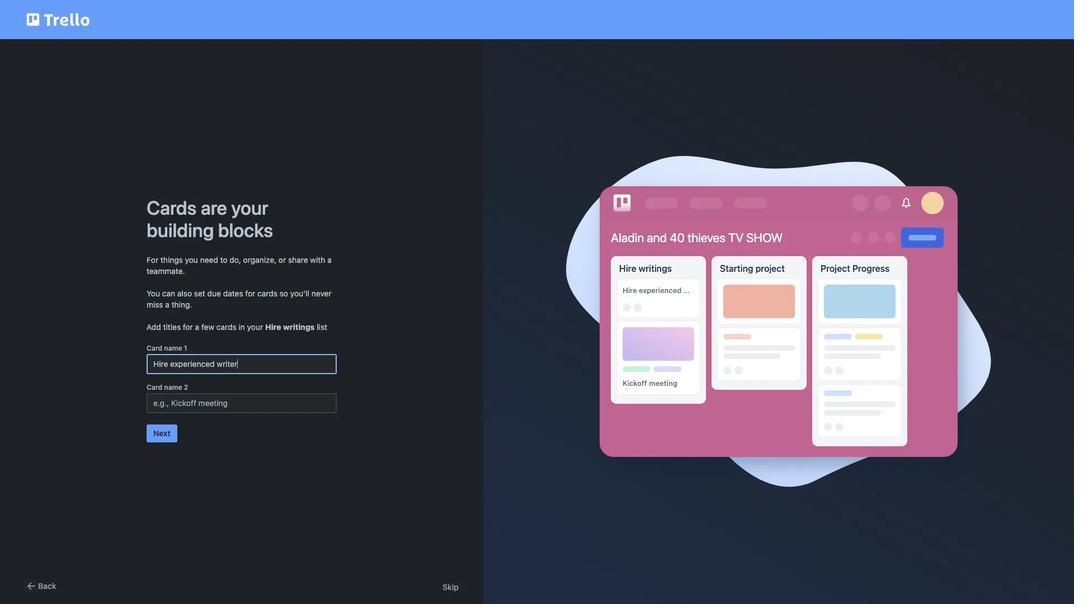 Task type: describe. For each thing, give the bounding box(es) containing it.
aladin and 40 thieves tv show
[[611, 231, 783, 245]]

need
[[200, 255, 218, 265]]

cards are your building blocks
[[147, 196, 273, 241]]

progress
[[853, 264, 890, 274]]

for
[[147, 255, 158, 265]]

things
[[161, 255, 183, 265]]

you
[[185, 255, 198, 265]]

and
[[647, 231, 667, 245]]

writer
[[684, 286, 704, 295]]

project progress
[[821, 264, 890, 274]]

card for card name 1
[[147, 344, 162, 352]]

with
[[310, 255, 325, 265]]

1 vertical spatial trello image
[[611, 192, 633, 214]]

2
[[184, 383, 188, 392]]

0 horizontal spatial writings
[[283, 322, 315, 332]]

miss
[[147, 300, 163, 309]]

blocks
[[218, 219, 273, 241]]

project
[[821, 264, 850, 274]]

titles
[[163, 322, 181, 332]]

show
[[746, 231, 783, 245]]

40
[[670, 231, 685, 245]]

name for 2
[[164, 383, 182, 392]]

skip button
[[443, 582, 459, 593]]

2 vertical spatial hire
[[265, 322, 281, 332]]

add titles for a few cards in your hire writings list
[[147, 322, 327, 332]]

hire writings
[[619, 264, 672, 274]]

can
[[162, 289, 175, 298]]

dates
[[223, 289, 243, 298]]

1
[[184, 344, 187, 352]]

a inside you can also set due dates for cards so you'll never miss a thing.
[[165, 300, 169, 309]]

name for 1
[[164, 344, 182, 352]]

next button
[[147, 425, 177, 443]]

organize,
[[243, 255, 276, 265]]

to
[[220, 255, 228, 265]]

share
[[288, 255, 308, 265]]

so
[[280, 289, 288, 298]]

for things you need to do, organize, or share with a teammate.
[[147, 255, 332, 276]]

in
[[239, 322, 245, 332]]

you
[[147, 289, 160, 298]]

hire for hire writings
[[619, 264, 636, 274]]

hire experienced writer
[[623, 286, 704, 295]]

cards inside you can also set due dates for cards so you'll never miss a thing.
[[257, 289, 277, 298]]

do,
[[230, 255, 241, 265]]

a inside the for things you need to do, organize, or share with a teammate.
[[327, 255, 332, 265]]

cards
[[147, 196, 197, 219]]



Task type: vqa. For each thing, say whether or not it's contained in the screenshot.
Starting at the top right of page
yes



Task type: locate. For each thing, give the bounding box(es) containing it.
a left few
[[195, 322, 199, 332]]

1 vertical spatial card
[[147, 383, 162, 392]]

kickoff
[[623, 379, 647, 388]]

writings
[[639, 264, 672, 274], [283, 322, 315, 332]]

1 name from the top
[[164, 344, 182, 352]]

2 horizontal spatial a
[[327, 255, 332, 265]]

card
[[147, 344, 162, 352], [147, 383, 162, 392]]

few
[[201, 322, 214, 332]]

card left "2"
[[147, 383, 162, 392]]

1 vertical spatial cards
[[216, 322, 237, 332]]

0 horizontal spatial trello image
[[25, 7, 92, 32]]

name
[[164, 344, 182, 352], [164, 383, 182, 392]]

cards left so
[[257, 289, 277, 298]]

1 vertical spatial a
[[165, 300, 169, 309]]

1 vertical spatial hire
[[623, 286, 637, 295]]

building
[[147, 219, 214, 241]]

hire for hire experienced writer
[[623, 286, 637, 295]]

0 horizontal spatial for
[[183, 322, 193, 332]]

never
[[311, 289, 332, 298]]

card down add
[[147, 344, 162, 352]]

name left 1
[[164, 344, 182, 352]]

1 horizontal spatial a
[[195, 322, 199, 332]]

kickoff meeting
[[623, 379, 677, 388]]

card for card name 2
[[147, 383, 162, 392]]

2 card from the top
[[147, 383, 162, 392]]

for inside you can also set due dates for cards so you'll never miss a thing.
[[245, 289, 255, 298]]

1 vertical spatial your
[[247, 322, 263, 332]]

Card name 1 text field
[[147, 354, 337, 374]]

you'll
[[290, 289, 309, 298]]

your inside cards are your building blocks
[[231, 196, 268, 219]]

a down can
[[165, 300, 169, 309]]

0 vertical spatial trello image
[[25, 7, 92, 32]]

your right are
[[231, 196, 268, 219]]

0 vertical spatial cards
[[257, 289, 277, 298]]

1 vertical spatial name
[[164, 383, 182, 392]]

1 horizontal spatial cards
[[257, 289, 277, 298]]

0 vertical spatial card
[[147, 344, 162, 352]]

back button
[[25, 580, 56, 593]]

aladin
[[611, 231, 644, 245]]

trello image
[[25, 7, 92, 32], [611, 192, 633, 214]]

1 vertical spatial writings
[[283, 322, 315, 332]]

also
[[177, 289, 192, 298]]

starting project
[[720, 264, 785, 274]]

your
[[231, 196, 268, 219], [247, 322, 263, 332]]

1 vertical spatial for
[[183, 322, 193, 332]]

your right in
[[247, 322, 263, 332]]

hire down aladin at the top right of page
[[619, 264, 636, 274]]

writings left the "list"
[[283, 322, 315, 332]]

project
[[756, 264, 785, 274]]

back
[[38, 581, 56, 591]]

experienced
[[639, 286, 682, 295]]

meeting
[[649, 379, 677, 388]]

hire
[[619, 264, 636, 274], [623, 286, 637, 295], [265, 322, 281, 332]]

0 horizontal spatial cards
[[216, 322, 237, 332]]

due
[[207, 289, 221, 298]]

name left "2"
[[164, 383, 182, 392]]

0 vertical spatial for
[[245, 289, 255, 298]]

for right dates on the top left of the page
[[245, 289, 255, 298]]

2 name from the top
[[164, 383, 182, 392]]

tv
[[728, 231, 744, 245]]

cards left in
[[216, 322, 237, 332]]

1 card from the top
[[147, 344, 162, 352]]

you can also set due dates for cards so you'll never miss a thing.
[[147, 289, 332, 309]]

writings up experienced
[[639, 264, 672, 274]]

hire right in
[[265, 322, 281, 332]]

or
[[279, 255, 286, 265]]

1 horizontal spatial writings
[[639, 264, 672, 274]]

cards
[[257, 289, 277, 298], [216, 322, 237, 332]]

skip
[[443, 582, 459, 592]]

0 vertical spatial writings
[[639, 264, 672, 274]]

Card name 2 text field
[[147, 393, 337, 413]]

thieves
[[688, 231, 726, 245]]

0 vertical spatial your
[[231, 196, 268, 219]]

0 horizontal spatial a
[[165, 300, 169, 309]]

for
[[245, 289, 255, 298], [183, 322, 193, 332]]

starting
[[720, 264, 753, 274]]

card name 1
[[147, 344, 187, 352]]

teammate.
[[147, 266, 185, 276]]

next
[[153, 429, 170, 438]]

1 horizontal spatial trello image
[[611, 192, 633, 214]]

list
[[317, 322, 327, 332]]

for right titles
[[183, 322, 193, 332]]

2 vertical spatial a
[[195, 322, 199, 332]]

a
[[327, 255, 332, 265], [165, 300, 169, 309], [195, 322, 199, 332]]

0 vertical spatial hire
[[619, 264, 636, 274]]

hire down hire writings on the right top of page
[[623, 286, 637, 295]]

are
[[201, 196, 227, 219]]

1 horizontal spatial for
[[245, 289, 255, 298]]

0 vertical spatial name
[[164, 344, 182, 352]]

0 vertical spatial a
[[327, 255, 332, 265]]

add
[[147, 322, 161, 332]]

card name 2
[[147, 383, 188, 392]]

a right with
[[327, 255, 332, 265]]

thing.
[[172, 300, 192, 309]]

set
[[194, 289, 205, 298]]



